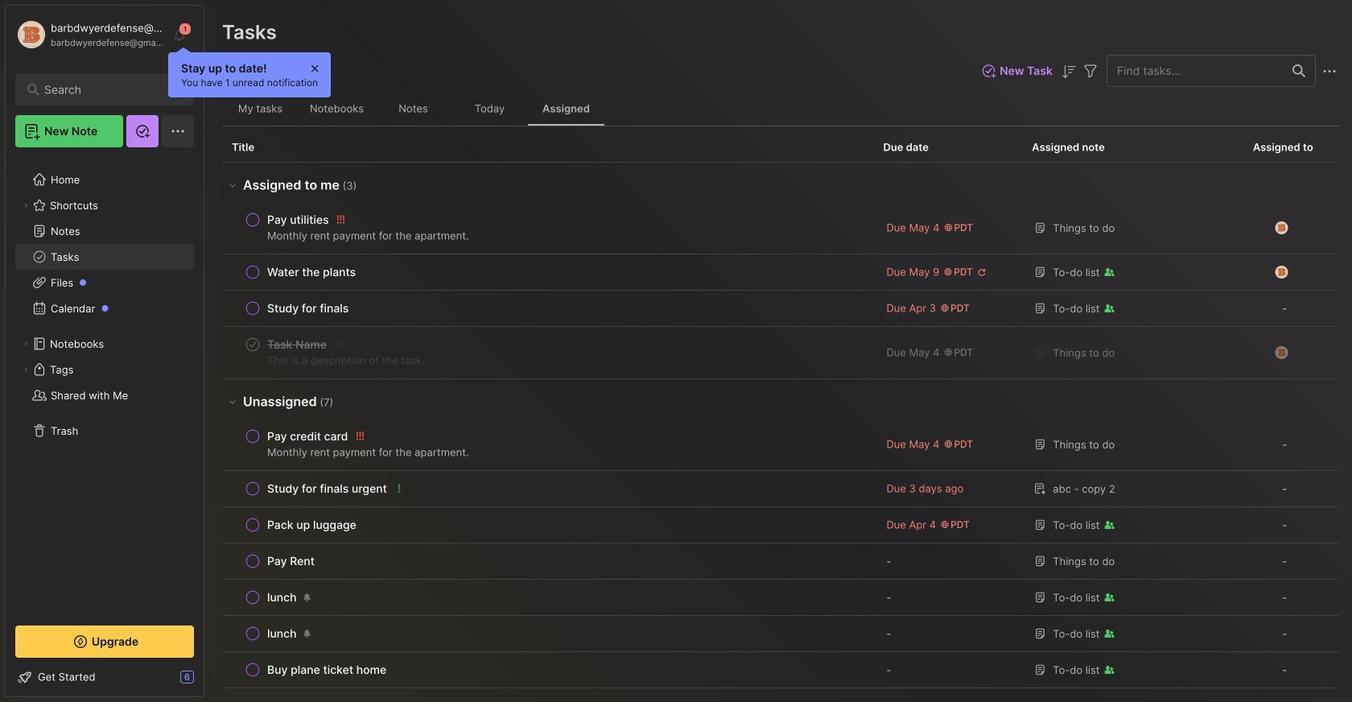 Task type: describe. For each thing, give the bounding box(es) containing it.
collapse unassigned image
[[226, 395, 239, 408]]

Search text field
[[44, 82, 173, 97]]

study for finals urgent 7 cell
[[267, 481, 387, 497]]

More actions and view options field
[[1317, 61, 1340, 81]]

pay utilities 1 cell
[[267, 212, 329, 228]]

water the plants 2 cell
[[267, 264, 356, 280]]

expand tags image
[[21, 365, 31, 374]]

lunch 11 cell
[[267, 626, 297, 642]]

Sort tasks by… field
[[1060, 61, 1079, 81]]

Account field
[[15, 19, 164, 51]]

buy plane ticket home 12 cell
[[267, 662, 387, 678]]

none search field inside the main element
[[44, 80, 173, 99]]

main element
[[0, 0, 209, 702]]

task name 4 cell
[[267, 337, 327, 353]]



Task type: locate. For each thing, give the bounding box(es) containing it.
row
[[222, 202, 1340, 254], [232, 209, 864, 247], [222, 254, 1340, 291], [232, 261, 864, 283], [222, 291, 1340, 327], [232, 297, 864, 320], [222, 327, 1340, 379], [232, 333, 864, 372], [222, 419, 1340, 471], [232, 425, 864, 464], [222, 471, 1340, 507], [232, 478, 864, 500], [222, 507, 1340, 544], [232, 514, 864, 536], [222, 544, 1340, 580], [232, 550, 864, 573], [222, 580, 1340, 616], [232, 586, 864, 609], [222, 616, 1340, 652], [232, 622, 864, 645], [222, 652, 1340, 689], [232, 659, 864, 681]]

collapse assignedtome image
[[226, 179, 239, 192]]

Filter tasks field
[[1081, 61, 1101, 81]]

lunch 10 cell
[[267, 589, 297, 606]]

study for finals 3 cell
[[267, 300, 349, 316]]

more actions and view options image
[[1321, 62, 1340, 81]]

tooltip
[[168, 47, 331, 97]]

None search field
[[44, 80, 173, 99]]

Find tasks… text field
[[1108, 58, 1284, 84]]

expand notebooks image
[[21, 339, 31, 349]]

pay rent 9 cell
[[267, 553, 315, 569]]

pay credit card 6 cell
[[267, 428, 348, 445]]

row group
[[222, 163, 1340, 689]]

filter tasks image
[[1081, 62, 1101, 81]]

click to collapse image
[[203, 672, 215, 692]]

tree
[[6, 157, 204, 611]]

tree inside the main element
[[6, 157, 204, 611]]

Help and Learning task checklist field
[[6, 664, 204, 690]]

pack up luggage 8 cell
[[267, 517, 357, 533]]



Task type: vqa. For each thing, say whether or not it's contained in the screenshot.
What'S New field
no



